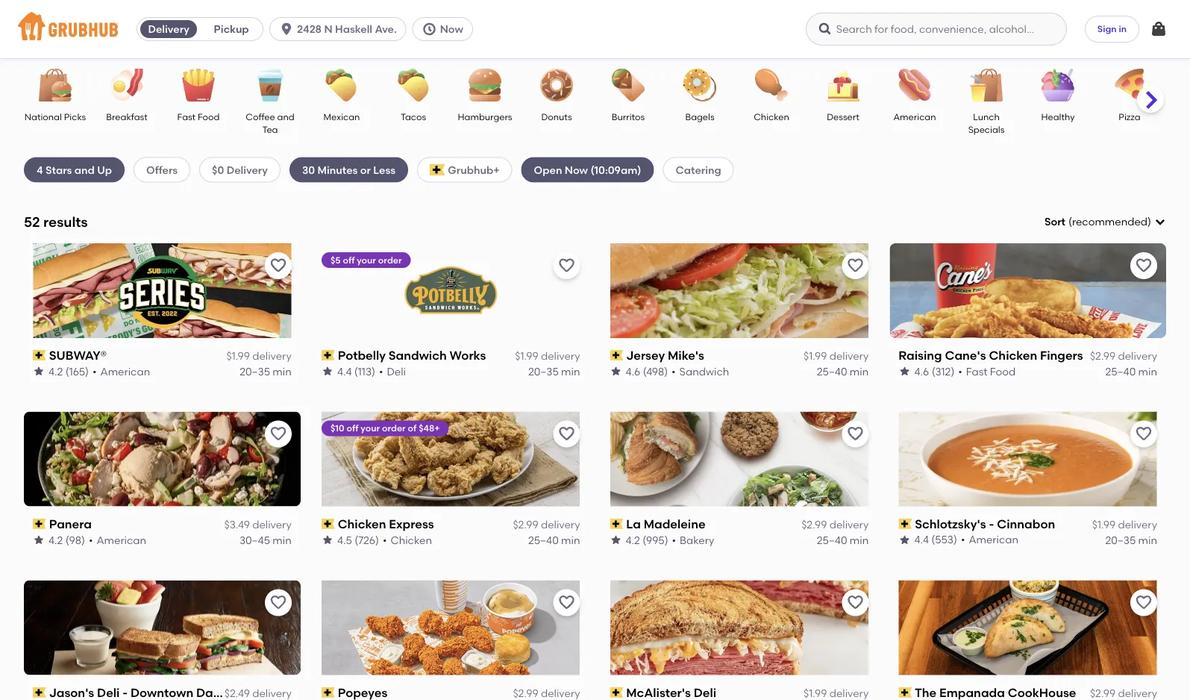 Task type: vqa. For each thing, say whether or not it's contained in the screenshot.


Task type: describe. For each thing, give the bounding box(es) containing it.
sort
[[1045, 215, 1066, 228]]

star icon image for potbelly sandwich works
[[321, 365, 333, 377]]

delivery for jason's deli - downtown dallas
[[252, 687, 292, 700]]

4.6 (312)
[[914, 365, 955, 378]]

dallas
[[196, 685, 233, 700]]

star icon image for subway®
[[33, 365, 45, 377]]

25–40 for chicken express
[[528, 533, 559, 546]]

none field containing sort
[[1045, 214, 1166, 229]]

american down 'american' "image"
[[894, 111, 936, 122]]

chicken up "• fast food"
[[989, 348, 1038, 363]]

bagels
[[685, 111, 715, 122]]

$1.99 for jersey mike's
[[804, 350, 827, 362]]

raising cane's chicken fingers logo image
[[890, 243, 1166, 338]]

delivery for la madeleine
[[830, 518, 869, 531]]

min for potbelly sandwich works
[[561, 365, 580, 378]]

30–45 min
[[239, 533, 292, 546]]

off for potbelly sandwich works
[[343, 254, 355, 265]]

specials
[[968, 124, 1005, 135]]

less
[[373, 163, 396, 176]]

$10 off your order of $48+
[[330, 423, 440, 434]]

min for subway®
[[273, 365, 292, 378]]

• bakery
[[672, 533, 715, 546]]

national
[[24, 111, 62, 122]]

20–35 min for schlotzsky's - cinnabon
[[1106, 533, 1158, 546]]

• for subway®
[[93, 365, 97, 378]]

25–40 min for jersey mike's
[[817, 365, 869, 378]]

downtown
[[131, 685, 193, 700]]

$2.99 inside raising cane's chicken fingers $2.99 delivery
[[1090, 350, 1116, 362]]

the
[[915, 685, 937, 700]]

save this restaurant button for schlotzsky's - cinnabon logo
[[1131, 421, 1158, 448]]

star icon image for chicken express
[[321, 534, 333, 546]]

star icon image for panera
[[33, 534, 45, 546]]

4.5
[[337, 533, 352, 546]]

main navigation navigation
[[0, 0, 1190, 58]]

stars
[[46, 163, 72, 176]]

raising
[[899, 348, 942, 363]]

$2.49 delivery
[[224, 687, 292, 700]]

schlotzsky's - cinnabon logo image
[[899, 412, 1157, 506]]

$1.99 delivery for potbelly sandwich works
[[515, 350, 580, 362]]

burritos
[[612, 111, 645, 122]]

Search for food, convenience, alcohol... search field
[[806, 13, 1067, 46]]

4.4 (553)
[[914, 533, 957, 546]]

$10
[[330, 423, 344, 434]]

subscription pass image for the empanada cookhouse
[[899, 687, 912, 698]]

lunch specials image
[[960, 69, 1013, 101]]

save this restaurant button for the empanada cookhouse logo
[[1131, 589, 1158, 616]]

now button
[[412, 17, 479, 41]]

lunch specials
[[968, 111, 1005, 135]]

min for chicken express
[[561, 533, 580, 546]]

jersey
[[626, 348, 665, 363]]

save this restaurant button for popeyes logo
[[553, 589, 580, 616]]

potbelly sandwich works logo image
[[403, 243, 498, 338]]

breakfast
[[106, 111, 148, 122]]

dessert image
[[817, 69, 869, 101]]

subway® logo image
[[24, 243, 301, 338]]

catering
[[676, 163, 721, 176]]

4 stars and up
[[37, 163, 112, 176]]

$2.49
[[224, 687, 250, 700]]

deli for jason's
[[97, 685, 120, 700]]

(553)
[[931, 533, 957, 546]]

save this restaurant button for jersey mike's logo
[[842, 252, 869, 279]]

subscription pass image for subway®
[[33, 350, 46, 361]]

subscription pass image for chicken express
[[321, 519, 335, 529]]

of
[[408, 423, 417, 434]]

panera  logo image
[[24, 412, 301, 506]]

haskell
[[335, 23, 372, 35]]

• chicken
[[383, 533, 432, 546]]

delivery for schlotzsky's - cinnabon
[[1118, 518, 1158, 531]]

delivery for popeyes
[[541, 687, 580, 700]]

min for schlotzsky's - cinnabon
[[1139, 533, 1158, 546]]

delivery for potbelly sandwich works
[[541, 350, 580, 362]]

star icon image for schlotzsky's - cinnabon
[[899, 534, 911, 546]]

save this restaurant image for la madeleine logo
[[846, 425, 864, 443]]

american image
[[889, 69, 941, 101]]

25–40 for jersey mike's
[[817, 365, 847, 378]]

subscription pass image for la madeleine
[[610, 519, 623, 529]]

bagels image
[[674, 69, 726, 101]]

20–35 for subway®
[[240, 365, 270, 378]]

order for sandwich
[[378, 254, 402, 265]]

chicken image
[[746, 69, 798, 101]]

(98)
[[65, 533, 85, 546]]

delivery button
[[137, 17, 200, 41]]

• for potbelly sandwich works
[[379, 365, 383, 378]]

recommended
[[1072, 215, 1148, 228]]

subscription pass image for schlotzsky's - cinnabon
[[899, 519, 912, 529]]

popeyes
[[338, 685, 387, 700]]

jason's deli - downtown dallas logo image
[[24, 580, 301, 675]]

4.5 (726)
[[337, 533, 379, 546]]

delivery for subway®
[[252, 350, 292, 362]]

$1.99 delivery for schlotzsky's - cinnabon
[[1092, 518, 1158, 531]]

1 vertical spatial and
[[74, 163, 95, 176]]

• deli
[[379, 365, 406, 378]]

open now (10:09am)
[[534, 163, 641, 176]]

coffee
[[246, 111, 275, 122]]

grubhub plus flag logo image
[[430, 164, 445, 176]]

chicken express
[[338, 517, 434, 531]]

deli for •
[[387, 365, 406, 378]]

healthy
[[1041, 111, 1075, 122]]

sign in button
[[1085, 16, 1140, 43]]

offers
[[146, 163, 178, 176]]

coffee and tea
[[246, 111, 295, 135]]

)
[[1148, 215, 1152, 228]]

delivery inside button
[[148, 23, 189, 35]]

mcalister's deli
[[626, 685, 717, 700]]

cane's
[[945, 348, 986, 363]]

mexican image
[[316, 69, 368, 101]]

n
[[324, 23, 333, 35]]

$1.99 delivery for subway®
[[226, 350, 292, 362]]

save this restaurant image for the jason's deli - downtown dallas logo
[[269, 594, 287, 612]]

save this restaurant image for mcalister's deli logo
[[846, 594, 864, 612]]

20–35 min for potbelly sandwich works
[[528, 365, 580, 378]]

pizza
[[1119, 111, 1141, 122]]

hamburgers image
[[459, 69, 511, 101]]

or
[[360, 163, 371, 176]]

(
[[1069, 215, 1072, 228]]

svg image inside 2428 n haskell ave. button
[[279, 22, 294, 37]]

1 horizontal spatial delivery
[[227, 163, 268, 176]]

(726)
[[355, 533, 379, 546]]

• for la madeleine
[[672, 533, 676, 546]]

the empanada cookhouse logo image
[[899, 580, 1157, 675]]

$2.99 delivery for the empanada cookhouse
[[1090, 687, 1158, 700]]

la
[[626, 517, 641, 531]]

$1.99 for potbelly sandwich works
[[515, 350, 539, 362]]

1 vertical spatial -
[[123, 685, 128, 700]]

dessert
[[827, 111, 860, 122]]

national picks image
[[29, 69, 81, 101]]

min for jersey mike's
[[850, 365, 869, 378]]

delivery for panera
[[252, 518, 292, 531]]

delivery for jersey mike's
[[830, 350, 869, 362]]

la madeleine logo image
[[601, 412, 878, 506]]

$0 delivery
[[212, 163, 268, 176]]

$5
[[330, 254, 341, 265]]

jersey mike's
[[626, 348, 704, 363]]

save this restaurant button for raising cane's chicken fingers logo
[[1131, 252, 1158, 279]]

subscription pass image for popeyes
[[321, 687, 335, 698]]

• american for panera
[[89, 533, 146, 546]]

$2.99 for empanada
[[1090, 687, 1116, 700]]

delivery for the empanada cookhouse
[[1118, 687, 1158, 700]]

25–40 for la madeleine
[[817, 533, 847, 546]]

4.2 (995)
[[626, 533, 668, 546]]

30–45
[[239, 533, 270, 546]]

4.4 for schlotzsky's - cinnabon
[[914, 533, 929, 546]]

(498)
[[643, 365, 668, 378]]

subscription pass image for jason's deli - downtown dallas
[[33, 687, 46, 698]]

save this restaurant button for the jason's deli - downtown dallas logo
[[265, 589, 292, 616]]

bakery
[[680, 533, 715, 546]]

chicken down express
[[390, 533, 432, 546]]

$1.99 delivery for mcalister's deli
[[804, 687, 869, 700]]

chicken down chicken "image"
[[754, 111, 789, 122]]

1 horizontal spatial food
[[990, 365, 1016, 378]]

sandwich for potbelly
[[388, 348, 447, 363]]

• for panera
[[89, 533, 93, 546]]

minutes
[[318, 163, 358, 176]]

30 minutes or less
[[302, 163, 396, 176]]

express
[[389, 517, 434, 531]]

fast food
[[177, 111, 220, 122]]

sign
[[1098, 23, 1117, 34]]

ave.
[[375, 23, 397, 35]]

panera
[[49, 517, 92, 531]]

4.2 for la madeleine
[[626, 533, 640, 546]]

raising cane's chicken fingers $2.99 delivery
[[899, 348, 1158, 363]]

$48+
[[419, 423, 440, 434]]

$5 off your order
[[330, 254, 402, 265]]

svg image up dessert image
[[818, 22, 833, 37]]

potbelly sandwich works
[[338, 348, 486, 363]]

subscription pass image for panera
[[33, 519, 46, 529]]

2428 n haskell ave.
[[297, 23, 397, 35]]

healthy image
[[1032, 69, 1084, 101]]



Task type: locate. For each thing, give the bounding box(es) containing it.
• american down schlotzsky's - cinnabon
[[961, 533, 1019, 546]]

star icon image left the "4.2 (165)" in the left bottom of the page
[[33, 365, 45, 377]]

0 horizontal spatial sandwich
[[388, 348, 447, 363]]

sandwich for •
[[680, 365, 729, 378]]

star icon image for la madeleine
[[610, 534, 622, 546]]

save this restaurant image
[[846, 257, 864, 274], [558, 425, 576, 443], [846, 425, 864, 443], [1135, 425, 1153, 443], [269, 594, 287, 612], [846, 594, 864, 612]]

sign in
[[1098, 23, 1127, 34]]

now right svg image at left top
[[440, 23, 463, 35]]

0 vertical spatial food
[[198, 111, 220, 122]]

(113)
[[354, 365, 375, 378]]

delivery
[[252, 350, 292, 362], [541, 350, 580, 362], [830, 350, 869, 362], [1118, 350, 1158, 362], [252, 518, 292, 531], [541, 518, 580, 531], [830, 518, 869, 531], [1118, 518, 1158, 531], [252, 687, 292, 700], [541, 687, 580, 700], [830, 687, 869, 700], [1118, 687, 1158, 700]]

lunch
[[973, 111, 1000, 122]]

popeyes logo image
[[313, 580, 589, 675]]

- left downtown
[[123, 685, 128, 700]]

4.6 (498)
[[626, 365, 668, 378]]

0 horizontal spatial now
[[440, 23, 463, 35]]

1 horizontal spatial 20–35
[[528, 365, 559, 378]]

0 horizontal spatial 20–35 min
[[240, 365, 292, 378]]

cinnabon
[[997, 517, 1055, 531]]

20–35 for schlotzsky's - cinnabon
[[1106, 533, 1136, 546]]

star icon image left 4.4 (113)
[[321, 365, 333, 377]]

tea
[[262, 124, 278, 135]]

deli right jason's
[[97, 685, 120, 700]]

up
[[97, 163, 112, 176]]

• american
[[93, 365, 150, 378], [89, 533, 146, 546], [961, 533, 1019, 546]]

• for jersey mike's
[[672, 365, 676, 378]]

20–35 for potbelly sandwich works
[[528, 365, 559, 378]]

52
[[24, 214, 40, 230]]

subscription pass image left the
[[899, 687, 912, 698]]

$2.99 delivery for la madeleine
[[802, 518, 869, 531]]

star icon image left 4.5
[[321, 534, 333, 546]]

chicken up '4.5 (726)'
[[338, 517, 386, 531]]

american for panera
[[97, 533, 146, 546]]

• right (113)
[[379, 365, 383, 378]]

0 vertical spatial sandwich
[[388, 348, 447, 363]]

pickup button
[[200, 17, 263, 41]]

save this restaurant button for 'subway® logo'
[[265, 252, 292, 279]]

$2.99 for express
[[513, 518, 539, 531]]

save this restaurant image for 'subway® logo'
[[269, 257, 287, 274]]

2 horizontal spatial 20–35 min
[[1106, 533, 1158, 546]]

4.6 for 4.6 (498)
[[626, 365, 641, 378]]

delivery right $0
[[227, 163, 268, 176]]

0 vertical spatial your
[[357, 254, 376, 265]]

food down the fast food image
[[198, 111, 220, 122]]

1 4.6 from the left
[[626, 365, 641, 378]]

1 horizontal spatial 20–35 min
[[528, 365, 580, 378]]

•
[[93, 365, 97, 378], [379, 365, 383, 378], [672, 365, 676, 378], [958, 365, 962, 378], [89, 533, 93, 546], [383, 533, 387, 546], [672, 533, 676, 546], [961, 533, 965, 546]]

breakfast image
[[101, 69, 153, 101]]

min for la madeleine
[[850, 533, 869, 546]]

4.2
[[49, 365, 63, 378], [49, 533, 63, 546], [626, 533, 640, 546]]

save this restaurant button for 'panera  logo'
[[265, 421, 292, 448]]

star icon image for jersey mike's
[[610, 365, 622, 377]]

chicken express logo image
[[322, 412, 580, 506]]

potbelly
[[338, 348, 386, 363]]

delivery for chicken express
[[541, 518, 580, 531]]

0 horizontal spatial and
[[74, 163, 95, 176]]

4.4 for potbelly sandwich works
[[337, 365, 352, 378]]

jersey mike's logo image
[[601, 243, 878, 338]]

picks
[[64, 111, 86, 122]]

4.4 left (113)
[[337, 365, 352, 378]]

delivery inside raising cane's chicken fingers $2.99 delivery
[[1118, 350, 1158, 362]]

off for chicken express
[[346, 423, 358, 434]]

sort ( recommended )
[[1045, 215, 1152, 228]]

0 vertical spatial 4.4
[[337, 365, 352, 378]]

cookhouse
[[1008, 685, 1076, 700]]

jason's
[[49, 685, 94, 700]]

2428
[[297, 23, 322, 35]]

0 horizontal spatial 4.6
[[626, 365, 641, 378]]

0 horizontal spatial 4.4
[[337, 365, 352, 378]]

star icon image
[[33, 365, 45, 377], [321, 365, 333, 377], [610, 365, 622, 377], [899, 365, 911, 377], [33, 534, 45, 546], [321, 534, 333, 546], [610, 534, 622, 546], [899, 534, 911, 546]]

subscription pass image left schlotzsky's at the bottom
[[899, 519, 912, 529]]

min for panera
[[273, 533, 292, 546]]

1 vertical spatial 4.4
[[914, 533, 929, 546]]

results
[[43, 214, 88, 230]]

0 vertical spatial off
[[343, 254, 355, 265]]

subscription pass image left jersey
[[610, 350, 623, 361]]

1 vertical spatial order
[[382, 423, 406, 434]]

• american for schlotzsky's - cinnabon
[[961, 533, 1019, 546]]

1 horizontal spatial now
[[565, 163, 588, 176]]

• american right '(98)'
[[89, 533, 146, 546]]

fast food image
[[172, 69, 225, 101]]

subscription pass image for potbelly sandwich works
[[321, 350, 335, 361]]

min
[[273, 365, 292, 378], [561, 365, 580, 378], [850, 365, 869, 378], [1139, 365, 1158, 378], [273, 533, 292, 546], [561, 533, 580, 546], [850, 533, 869, 546], [1139, 533, 1158, 546]]

0 horizontal spatial delivery
[[148, 23, 189, 35]]

$3.49
[[224, 518, 250, 531]]

$0
[[212, 163, 224, 176]]

works
[[450, 348, 486, 363]]

• down cane's
[[958, 365, 962, 378]]

$2.99 delivery
[[513, 518, 580, 531], [802, 518, 869, 531], [513, 687, 580, 700], [1090, 687, 1158, 700]]

sandwich down mike's
[[680, 365, 729, 378]]

deli
[[387, 365, 406, 378], [97, 685, 120, 700], [694, 685, 717, 700]]

save this restaurant image for 'panera  logo'
[[269, 425, 287, 443]]

save this restaurant image
[[269, 257, 287, 274], [558, 257, 576, 274], [1135, 257, 1153, 274], [269, 425, 287, 443], [558, 594, 576, 612], [1135, 594, 1153, 612]]

star icon image left 4.6 (498)
[[610, 365, 622, 377]]

order left of
[[382, 423, 406, 434]]

• for schlotzsky's - cinnabon
[[961, 533, 965, 546]]

sandwich up • deli
[[388, 348, 447, 363]]

your for chicken
[[361, 423, 380, 434]]

save this restaurant button
[[265, 252, 292, 279], [553, 252, 580, 279], [842, 252, 869, 279], [1131, 252, 1158, 279], [265, 421, 292, 448], [553, 421, 580, 448], [842, 421, 869, 448], [1131, 421, 1158, 448], [265, 589, 292, 616], [553, 589, 580, 616], [842, 589, 869, 616], [1131, 589, 1158, 616]]

hamburgers
[[458, 111, 512, 122]]

svg image
[[422, 22, 437, 37]]

subscription pass image left jason's
[[33, 687, 46, 698]]

1 vertical spatial your
[[361, 423, 380, 434]]

20–35 min for subway®
[[240, 365, 292, 378]]

(10:09am)
[[591, 163, 641, 176]]

star icon image down raising
[[899, 365, 911, 377]]

4.2 left (165)
[[49, 365, 63, 378]]

mexican
[[324, 111, 360, 122]]

2428 n haskell ave. button
[[269, 17, 412, 41]]

4.6 down raising
[[914, 365, 929, 378]]

0 horizontal spatial -
[[123, 685, 128, 700]]

fingers
[[1040, 348, 1083, 363]]

30
[[302, 163, 315, 176]]

$1.99 delivery
[[226, 350, 292, 362], [515, 350, 580, 362], [804, 350, 869, 362], [1092, 518, 1158, 531], [804, 687, 869, 700]]

your right $10
[[361, 423, 380, 434]]

american for schlotzsky's - cinnabon
[[969, 533, 1019, 546]]

mike's
[[668, 348, 704, 363]]

- left cinnabon
[[989, 517, 994, 531]]

$2.99 for madeleine
[[802, 518, 827, 531]]

tacos
[[401, 111, 426, 122]]

4.6 down jersey
[[626, 365, 641, 378]]

$1.99 for mcalister's deli
[[804, 687, 827, 700]]

deli down potbelly sandwich works at the left of the page
[[387, 365, 406, 378]]

star icon image left 4.2 (98)
[[33, 534, 45, 546]]

now inside button
[[440, 23, 463, 35]]

madeleine
[[644, 517, 706, 531]]

off right $10
[[346, 423, 358, 434]]

• for chicken express
[[383, 533, 387, 546]]

subscription pass image for mcalister's deli
[[610, 687, 623, 698]]

donuts image
[[531, 69, 583, 101]]

save this restaurant image for the empanada cookhouse logo
[[1135, 594, 1153, 612]]

25–40 min for chicken express
[[528, 533, 580, 546]]

• american for subway®
[[93, 365, 150, 378]]

4.2 for panera
[[49, 533, 63, 546]]

subscription pass image left la
[[610, 519, 623, 529]]

52 results
[[24, 214, 88, 230]]

0 vertical spatial and
[[277, 111, 295, 122]]

0 horizontal spatial 20–35
[[240, 365, 270, 378]]

fast down the fast food image
[[177, 111, 196, 122]]

20–35
[[240, 365, 270, 378], [528, 365, 559, 378], [1106, 533, 1136, 546]]

• down the jersey mike's
[[672, 365, 676, 378]]

svg image right in
[[1150, 20, 1168, 38]]

subscription pass image left "mcalister's"
[[610, 687, 623, 698]]

burritos image
[[602, 69, 655, 101]]

• right (553)
[[961, 533, 965, 546]]

subway®
[[49, 348, 107, 363]]

la madeleine
[[626, 517, 706, 531]]

and
[[277, 111, 295, 122], [74, 163, 95, 176]]

$2.99 delivery for popeyes
[[513, 687, 580, 700]]

subscription pass image for jersey mike's
[[610, 350, 623, 361]]

1 vertical spatial delivery
[[227, 163, 268, 176]]

• sandwich
[[672, 365, 729, 378]]

2 4.6 from the left
[[914, 365, 929, 378]]

1 horizontal spatial 4.4
[[914, 533, 929, 546]]

1 horizontal spatial -
[[989, 517, 994, 531]]

1 vertical spatial now
[[565, 163, 588, 176]]

subscription pass image left potbelly
[[321, 350, 335, 361]]

svg image
[[1150, 20, 1168, 38], [279, 22, 294, 37], [818, 22, 833, 37], [1155, 216, 1166, 228]]

your right $5
[[357, 254, 376, 265]]

open
[[534, 163, 562, 176]]

(312)
[[932, 365, 955, 378]]

off right $5
[[343, 254, 355, 265]]

4.4
[[337, 365, 352, 378], [914, 533, 929, 546]]

american right '(98)'
[[97, 533, 146, 546]]

american right (165)
[[100, 365, 150, 378]]

25–40 min for la madeleine
[[817, 533, 869, 546]]

tacos image
[[387, 69, 440, 101]]

None field
[[1045, 214, 1166, 229]]

0 horizontal spatial fast
[[177, 111, 196, 122]]

food
[[198, 111, 220, 122], [990, 365, 1016, 378]]

grubhub+
[[448, 163, 500, 176]]

subscription pass image
[[610, 350, 623, 361], [321, 519, 335, 529], [610, 519, 623, 529], [33, 687, 46, 698], [899, 687, 912, 698]]

coffee and tea image
[[244, 69, 296, 101]]

1 horizontal spatial sandwich
[[680, 365, 729, 378]]

star icon image left 4.4 (553)
[[899, 534, 911, 546]]

$1.99 for subway®
[[226, 350, 250, 362]]

4.2 down la
[[626, 533, 640, 546]]

$1.99 for schlotzsky's - cinnabon
[[1092, 518, 1116, 531]]

1 vertical spatial fast
[[966, 365, 988, 378]]

2 horizontal spatial 20–35
[[1106, 533, 1136, 546]]

subscription pass image
[[33, 350, 46, 361], [321, 350, 335, 361], [33, 519, 46, 529], [899, 519, 912, 529], [321, 687, 335, 698], [610, 687, 623, 698]]

$2.99 delivery for chicken express
[[513, 518, 580, 531]]

4.2 left '(98)'
[[49, 533, 63, 546]]

4
[[37, 163, 43, 176]]

mcalister's
[[626, 685, 691, 700]]

$1.99 delivery for jersey mike's
[[804, 350, 869, 362]]

1 vertical spatial sandwich
[[680, 365, 729, 378]]

1 horizontal spatial and
[[277, 111, 295, 122]]

order for express
[[382, 423, 406, 434]]

food down raising cane's chicken fingers $2.99 delivery
[[990, 365, 1016, 378]]

your for potbelly
[[357, 254, 376, 265]]

empanada
[[940, 685, 1005, 700]]

subscription pass image left subway®
[[33, 350, 46, 361]]

subscription pass image left panera
[[33, 519, 46, 529]]

4.6 for 4.6 (312)
[[914, 365, 929, 378]]

save this restaurant image for jersey mike's logo
[[846, 257, 864, 274]]

4.4 (113)
[[337, 365, 375, 378]]

svg image left 2428
[[279, 22, 294, 37]]

fast down cane's
[[966, 365, 988, 378]]

mcalister's deli logo image
[[610, 580, 869, 675]]

• right '(98)'
[[89, 533, 93, 546]]

4.4 left (553)
[[914, 533, 929, 546]]

subscription pass image left chicken express
[[321, 519, 335, 529]]

0 horizontal spatial food
[[198, 111, 220, 122]]

svg image inside field
[[1155, 216, 1166, 228]]

pizza image
[[1104, 69, 1156, 101]]

now
[[440, 23, 463, 35], [565, 163, 588, 176]]

off
[[343, 254, 355, 265], [346, 423, 358, 434]]

1 vertical spatial off
[[346, 423, 358, 434]]

(165)
[[65, 365, 89, 378]]

and up tea
[[277, 111, 295, 122]]

save this restaurant button for la madeleine logo
[[842, 421, 869, 448]]

$3.49 delivery
[[224, 518, 292, 531]]

star icon image left 4.2 (995)
[[610, 534, 622, 546]]

• american right (165)
[[93, 365, 150, 378]]

1 horizontal spatial fast
[[966, 365, 988, 378]]

0 vertical spatial fast
[[177, 111, 196, 122]]

1 horizontal spatial deli
[[387, 365, 406, 378]]

your
[[357, 254, 376, 265], [361, 423, 380, 434]]

0 horizontal spatial deli
[[97, 685, 120, 700]]

save this restaurant image for popeyes logo
[[558, 594, 576, 612]]

schlotzsky's - cinnabon
[[915, 517, 1055, 531]]

donuts
[[541, 111, 572, 122]]

0 vertical spatial order
[[378, 254, 402, 265]]

0 vertical spatial delivery
[[148, 23, 189, 35]]

deli for mcalister's
[[694, 685, 717, 700]]

(995)
[[643, 533, 668, 546]]

1 vertical spatial food
[[990, 365, 1016, 378]]

delivery left pickup button
[[148, 23, 189, 35]]

save this restaurant button for mcalister's deli logo
[[842, 589, 869, 616]]

• right (165)
[[93, 365, 97, 378]]

4.2 (165)
[[49, 365, 89, 378]]

delivery for mcalister's deli
[[830, 687, 869, 700]]

pickup
[[214, 23, 249, 35]]

and left up
[[74, 163, 95, 176]]

american for subway®
[[100, 365, 150, 378]]

svg image right ')'
[[1155, 216, 1166, 228]]

1 horizontal spatial 4.6
[[914, 365, 929, 378]]

25–40 min
[[817, 365, 869, 378], [1106, 365, 1158, 378], [528, 533, 580, 546], [817, 533, 869, 546]]

• down chicken express
[[383, 533, 387, 546]]

chicken
[[754, 111, 789, 122], [989, 348, 1038, 363], [338, 517, 386, 531], [390, 533, 432, 546]]

0 vertical spatial -
[[989, 517, 994, 531]]

save this restaurant image for raising cane's chicken fingers logo
[[1135, 257, 1153, 274]]

deli right "mcalister's"
[[694, 685, 717, 700]]

order right $5
[[378, 254, 402, 265]]

american down schlotzsky's - cinnabon
[[969, 533, 1019, 546]]

save this restaurant image for schlotzsky's - cinnabon logo
[[1135, 425, 1153, 443]]

the empanada cookhouse
[[915, 685, 1076, 700]]

and inside coffee and tea
[[277, 111, 295, 122]]

4.2 for subway®
[[49, 365, 63, 378]]

subscription pass image left popeyes
[[321, 687, 335, 698]]

• down madeleine in the bottom right of the page
[[672, 533, 676, 546]]

2 horizontal spatial deli
[[694, 685, 717, 700]]

now right open
[[565, 163, 588, 176]]

0 vertical spatial now
[[440, 23, 463, 35]]

american
[[894, 111, 936, 122], [100, 365, 150, 378], [97, 533, 146, 546], [969, 533, 1019, 546]]



